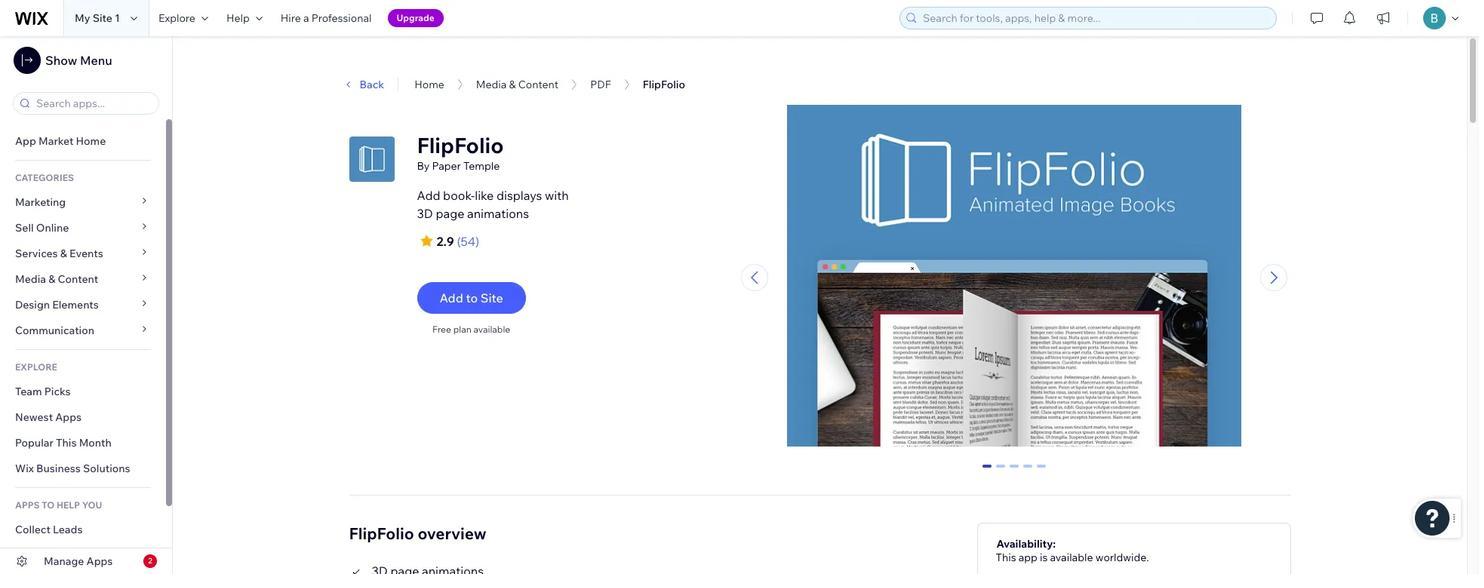 Task type: describe. For each thing, give the bounding box(es) containing it.
0 1 2 3 4
[[984, 465, 1045, 478]]

3d
[[417, 206, 433, 221]]

add for add book-like displays with 3d page animations
[[417, 188, 440, 203]]

add to site button
[[417, 282, 526, 314]]

upgrade button
[[388, 9, 444, 27]]

page
[[436, 206, 464, 221]]

0 horizontal spatial media & content link
[[0, 266, 166, 292]]

to
[[466, 291, 478, 306]]

like
[[475, 188, 494, 203]]

0 vertical spatial site
[[93, 11, 112, 25]]

home link
[[414, 78, 444, 91]]

content inside 'sidebar' element
[[58, 272, 98, 286]]

0 horizontal spatial 1
[[115, 11, 120, 25]]

collect leads
[[15, 523, 83, 537]]

team picks
[[15, 385, 71, 398]]

services & events link
[[0, 241, 166, 266]]

is
[[1040, 551, 1048, 564]]

free
[[432, 324, 451, 335]]

help button
[[217, 0, 271, 36]]

availability: this app is available worldwide.
[[996, 537, 1149, 564]]

professional
[[311, 11, 372, 25]]

media inside media & content link
[[15, 272, 46, 286]]

pdf
[[590, 78, 611, 91]]

menu
[[80, 53, 112, 68]]

book-
[[443, 188, 475, 203]]

market
[[38, 134, 73, 148]]

solutions
[[83, 462, 130, 475]]

popular
[[15, 436, 54, 450]]

elements
[[52, 298, 99, 312]]

site inside add to site button
[[480, 291, 503, 306]]

app
[[1018, 551, 1037, 564]]

flipfolio overview
[[349, 523, 486, 543]]

team picks link
[[0, 379, 166, 404]]

flipfolio by paper temple
[[417, 132, 504, 173]]

0 horizontal spatial available
[[473, 324, 510, 335]]

show menu button
[[14, 47, 112, 74]]

hire a professional
[[281, 11, 372, 25]]

wix
[[15, 462, 34, 475]]

54
[[461, 234, 475, 249]]

a
[[303, 11, 309, 25]]

show menu
[[45, 53, 112, 68]]

business
[[36, 462, 81, 475]]

month
[[79, 436, 112, 450]]

events
[[69, 247, 103, 260]]

with
[[545, 188, 569, 203]]

online
[[36, 221, 69, 235]]

my site 1
[[75, 11, 120, 25]]

design elements
[[15, 298, 99, 312]]

popular this month link
[[0, 430, 166, 456]]

sell online
[[15, 221, 69, 235]]

communication
[[15, 324, 97, 337]]

to
[[42, 500, 54, 511]]

marketing link
[[0, 189, 166, 215]]

app
[[15, 134, 36, 148]]

media & content inside media & content link
[[15, 272, 98, 286]]

Search for tools, apps, help & more... field
[[918, 8, 1271, 29]]

team
[[15, 385, 42, 398]]

1 horizontal spatial 1
[[998, 465, 1004, 478]]

free plan available
[[432, 324, 510, 335]]

apps for newest apps
[[55, 411, 81, 424]]

collect
[[15, 523, 50, 537]]

design elements link
[[0, 292, 166, 318]]

add book-like displays with 3d page animations
[[417, 188, 569, 221]]

communication link
[[0, 318, 166, 343]]

manage apps
[[44, 555, 113, 568]]

& for media & content link to the left
[[48, 272, 55, 286]]

help
[[226, 11, 250, 25]]

flipfolio for flipfolio
[[643, 78, 685, 91]]

plan
[[453, 324, 471, 335]]

flipfolio for flipfolio overview
[[349, 523, 414, 543]]

flipfolio for flipfolio by paper temple
[[417, 132, 504, 158]]

1 horizontal spatial media & content
[[476, 78, 559, 91]]

popular this month
[[15, 436, 112, 450]]

newest apps
[[15, 411, 81, 424]]

add for add to site
[[440, 291, 463, 306]]

pdf link
[[590, 78, 611, 91]]

availability:
[[996, 537, 1056, 551]]

manage
[[44, 555, 84, 568]]

design
[[15, 298, 50, 312]]

(
[[457, 234, 461, 249]]

app market home
[[15, 134, 106, 148]]



Task type: locate. For each thing, give the bounding box(es) containing it.
explore
[[158, 11, 195, 25]]

0 horizontal spatial &
[[48, 272, 55, 286]]

0 vertical spatial available
[[473, 324, 510, 335]]

back button
[[341, 78, 384, 91]]

1 horizontal spatial &
[[60, 247, 67, 260]]

picks
[[44, 385, 71, 398]]

available right is
[[1050, 551, 1093, 564]]

0 vertical spatial content
[[518, 78, 559, 91]]

flipfolio inside button
[[643, 78, 685, 91]]

1 vertical spatial flipfolio
[[417, 132, 504, 158]]

0 horizontal spatial content
[[58, 272, 98, 286]]

flipfolio right pdf in the left of the page
[[643, 78, 685, 91]]

1 horizontal spatial media & content link
[[476, 78, 559, 91]]

)
[[475, 234, 479, 249]]

0 horizontal spatial site
[[93, 11, 112, 25]]

0 horizontal spatial media & content
[[15, 272, 98, 286]]

1 vertical spatial 2
[[148, 556, 152, 566]]

back
[[360, 78, 384, 91]]

3
[[1025, 465, 1031, 478]]

site right my in the top of the page
[[93, 11, 112, 25]]

displays
[[496, 188, 542, 203]]

media right home link
[[476, 78, 507, 91]]

site
[[93, 11, 112, 25], [480, 291, 503, 306]]

sell
[[15, 221, 34, 235]]

2 right manage apps
[[148, 556, 152, 566]]

1 horizontal spatial site
[[480, 291, 503, 306]]

apps to help you
[[15, 500, 102, 511]]

flipfolio
[[643, 78, 685, 91], [417, 132, 504, 158], [349, 523, 414, 543]]

0 vertical spatial this
[[56, 436, 77, 450]]

1 vertical spatial this
[[996, 551, 1016, 564]]

1 horizontal spatial this
[[996, 551, 1016, 564]]

content up elements
[[58, 272, 98, 286]]

2 horizontal spatial flipfolio
[[643, 78, 685, 91]]

0 vertical spatial media & content
[[476, 78, 559, 91]]

media
[[476, 78, 507, 91], [15, 272, 46, 286]]

available
[[473, 324, 510, 335], [1050, 551, 1093, 564]]

animations
[[467, 206, 529, 221]]

wix business solutions
[[15, 462, 130, 475]]

media up design
[[15, 272, 46, 286]]

1 horizontal spatial flipfolio
[[417, 132, 504, 158]]

categories
[[15, 172, 74, 183]]

flipfolio logo image
[[349, 137, 394, 182]]

media & content link
[[476, 78, 559, 91], [0, 266, 166, 292]]

apps up popular this month
[[55, 411, 81, 424]]

add inside button
[[440, 291, 463, 306]]

overview
[[418, 523, 486, 543]]

you
[[82, 500, 102, 511]]

hire a professional link
[[271, 0, 381, 36]]

0 horizontal spatial 2
[[148, 556, 152, 566]]

help
[[57, 500, 80, 511]]

1 right 0 at the right bottom of the page
[[998, 465, 1004, 478]]

this for popular
[[56, 436, 77, 450]]

Search apps... field
[[32, 93, 154, 114]]

this for availability:
[[996, 551, 1016, 564]]

1 horizontal spatial available
[[1050, 551, 1093, 564]]

1 horizontal spatial content
[[518, 78, 559, 91]]

& for services & events link
[[60, 247, 67, 260]]

upgrade
[[397, 12, 434, 23]]

available inside availability: this app is available worldwide.
[[1050, 551, 1093, 564]]

add up 3d
[[417, 188, 440, 203]]

1 vertical spatial apps
[[86, 555, 113, 568]]

0 vertical spatial 1
[[115, 11, 120, 25]]

site right to
[[480, 291, 503, 306]]

0 horizontal spatial media
[[15, 272, 46, 286]]

add inside add book-like displays with 3d page animations
[[417, 188, 440, 203]]

0 horizontal spatial this
[[56, 436, 77, 450]]

flipfolio button
[[635, 73, 693, 96]]

2 vertical spatial &
[[48, 272, 55, 286]]

explore
[[15, 361, 57, 373]]

2 left 3
[[1011, 465, 1017, 478]]

1 horizontal spatial 2
[[1011, 465, 1017, 478]]

1 vertical spatial media & content
[[15, 272, 98, 286]]

1 vertical spatial available
[[1050, 551, 1093, 564]]

1 vertical spatial add
[[440, 291, 463, 306]]

0
[[984, 465, 990, 478]]

2 vertical spatial flipfolio
[[349, 523, 414, 543]]

1 horizontal spatial media
[[476, 78, 507, 91]]

sell online link
[[0, 215, 166, 241]]

content
[[518, 78, 559, 91], [58, 272, 98, 286]]

add
[[417, 188, 440, 203], [440, 291, 463, 306]]

2 horizontal spatial &
[[509, 78, 516, 91]]

this left app on the right of page
[[996, 551, 1016, 564]]

flipfolio left overview
[[349, 523, 414, 543]]

home inside app market home link
[[76, 134, 106, 148]]

1 vertical spatial content
[[58, 272, 98, 286]]

apps right manage
[[86, 555, 113, 568]]

2.9
[[437, 234, 454, 249]]

1 horizontal spatial apps
[[86, 555, 113, 568]]

2 inside 'sidebar' element
[[148, 556, 152, 566]]

1 vertical spatial media & content link
[[0, 266, 166, 292]]

show
[[45, 53, 77, 68]]

0 vertical spatial 2
[[1011, 465, 1017, 478]]

by
[[417, 159, 430, 173]]

apps for manage apps
[[86, 555, 113, 568]]

home right market in the top left of the page
[[76, 134, 106, 148]]

app market home link
[[0, 128, 166, 154]]

0 vertical spatial home
[[414, 78, 444, 91]]

leads
[[53, 523, 83, 537]]

0 vertical spatial flipfolio
[[643, 78, 685, 91]]

1 vertical spatial media
[[15, 272, 46, 286]]

0 horizontal spatial home
[[76, 134, 106, 148]]

add left to
[[440, 291, 463, 306]]

1 right my in the top of the page
[[115, 11, 120, 25]]

newest
[[15, 411, 53, 424]]

media & content
[[476, 78, 559, 91], [15, 272, 98, 286]]

this inside availability: this app is available worldwide.
[[996, 551, 1016, 564]]

0 horizontal spatial flipfolio
[[349, 523, 414, 543]]

marketing
[[15, 195, 66, 209]]

collect leads link
[[0, 517, 166, 543]]

content left pdf in the left of the page
[[518, 78, 559, 91]]

wix business solutions link
[[0, 456, 166, 481]]

flipfolio preview 0 image
[[787, 105, 1242, 454]]

2.9 ( 54 )
[[437, 234, 479, 249]]

1 vertical spatial site
[[480, 291, 503, 306]]

sidebar element
[[0, 36, 173, 574]]

temple
[[463, 159, 500, 173]]

0 vertical spatial media
[[476, 78, 507, 91]]

home
[[414, 78, 444, 91], [76, 134, 106, 148]]

this inside 'sidebar' element
[[56, 436, 77, 450]]

0 vertical spatial &
[[509, 78, 516, 91]]

services
[[15, 247, 58, 260]]

1 vertical spatial 1
[[998, 465, 1004, 478]]

paper
[[432, 159, 461, 173]]

1 vertical spatial home
[[76, 134, 106, 148]]

flipfolio up the paper
[[417, 132, 504, 158]]

this up the wix business solutions
[[56, 436, 77, 450]]

0 vertical spatial apps
[[55, 411, 81, 424]]

services & events
[[15, 247, 103, 260]]

available right plan
[[473, 324, 510, 335]]

my
[[75, 11, 90, 25]]

newest apps link
[[0, 404, 166, 430]]

4
[[1039, 465, 1045, 478]]

&
[[509, 78, 516, 91], [60, 247, 67, 260], [48, 272, 55, 286]]

hire
[[281, 11, 301, 25]]

0 vertical spatial add
[[417, 188, 440, 203]]

worldwide.
[[1095, 551, 1149, 564]]

1 horizontal spatial home
[[414, 78, 444, 91]]

apps
[[15, 500, 40, 511]]

0 vertical spatial media & content link
[[476, 78, 559, 91]]

home right back on the top
[[414, 78, 444, 91]]

0 horizontal spatial apps
[[55, 411, 81, 424]]

add to site
[[440, 291, 503, 306]]

1 vertical spatial &
[[60, 247, 67, 260]]

2
[[1011, 465, 1017, 478], [148, 556, 152, 566]]

apps
[[55, 411, 81, 424], [86, 555, 113, 568]]



Task type: vqa. For each thing, say whether or not it's contained in the screenshot.
FlipFolio overview's FlipFolio
yes



